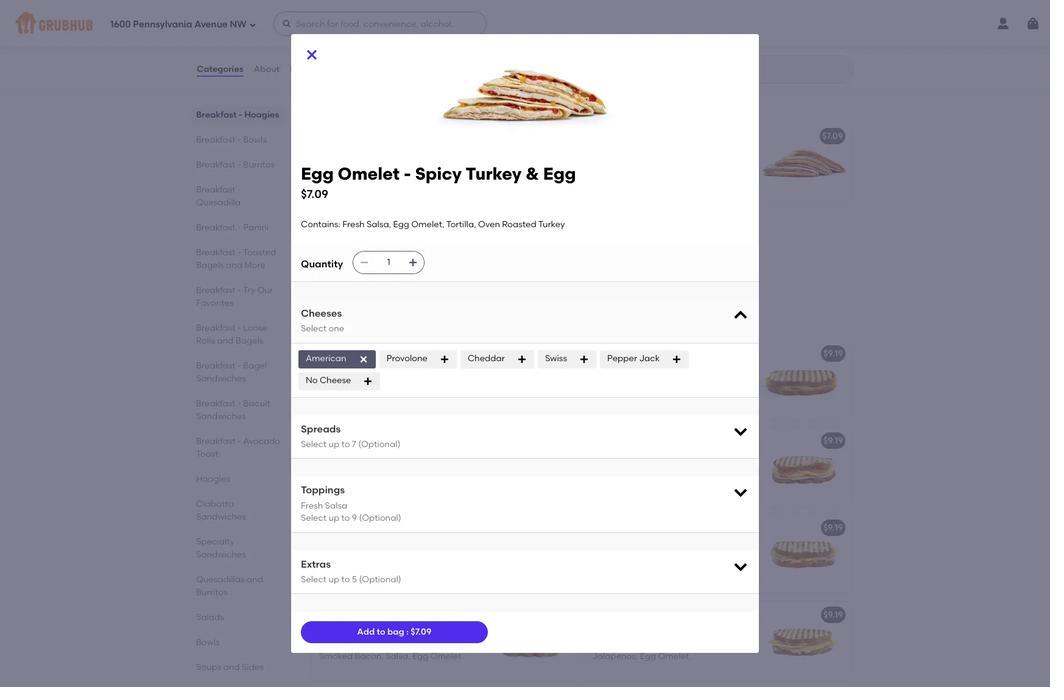 Task type: locate. For each thing, give the bounding box(es) containing it.
extras select up to 5 (optional)
[[301, 558, 401, 585]]

and left more in the top of the page
[[226, 260, 242, 271]]

applewood up 'jalapenos,'
[[592, 639, 640, 650]]

panini inside contains: pepper jack, panini bread, creamy chipotle, applewood smoked bacon, salsa, egg omelet
[[418, 627, 443, 637]]

pepper inside contains: pepper jack, panini bread, creamy chipotle, applewood smoked bacon, salsa, egg omelet
[[361, 627, 391, 637]]

smoked down creamy
[[319, 652, 353, 662]]

- left sausage
[[643, 522, 647, 533]]

1 vertical spatial bagels
[[236, 336, 263, 346]]

svg image
[[249, 21, 256, 28], [305, 47, 319, 62], [408, 258, 418, 267], [732, 307, 749, 324], [579, 354, 589, 364], [732, 484, 749, 501]]

breakfast - panini tab
[[196, 221, 282, 234]]

1 horizontal spatial burritos
[[243, 160, 275, 170]]

- left the bagel
[[238, 361, 241, 371]]

egg omelet - spicy bacon image
[[759, 602, 851, 681]]

applewood down "provolone"
[[418, 365, 465, 376]]

egg omelet - egg image for contains: cheddar, fresh salsa, egg omelet, tortilla burrito
[[486, 0, 578, 72]]

2 horizontal spatial &
[[526, 163, 539, 184]]

ciabatta
[[196, 499, 234, 509]]

breakfast - quesadilla tab
[[196, 183, 282, 209]]

(optional) right 7
[[358, 439, 401, 450]]

breakfast for breakfast - quesadilla tab
[[196, 185, 236, 195]]

smoked up plain
[[404, 131, 438, 141]]

breakfast - try our favorites tab
[[196, 284, 282, 310]]

& inside egg omelet - spicy turkey & egg $7.09
[[526, 163, 539, 184]]

breakfast up breakfast - burritos
[[196, 135, 236, 145]]

and right the quesadillas
[[247, 575, 263, 585]]

egg inside the contains: garlic aioli, plain cream cheese, spinach, tomato, egg omelet, tortilla, oven roasted turkey
[[429, 160, 445, 171]]

1600 pennsylvania avenue nw
[[110, 19, 247, 30]]

applewood down :
[[394, 639, 442, 650]]

turkey inside egg omelet - spicy turkey & egg $7.09
[[466, 163, 522, 184]]

breakfast inside tab
[[196, 135, 236, 145]]

up inside the extras select up to 5 (optional)
[[329, 575, 339, 585]]

jack, down egg omelet - southwest chipotle bacon
[[393, 627, 416, 637]]

1600
[[110, 19, 131, 30]]

1 vertical spatial egg omelet - egg image
[[759, 340, 851, 420]]

select inside the extras select up to 5 (optional)
[[301, 575, 327, 585]]

breakfast - bowls tab
[[196, 133, 282, 146]]

contains: panini bread, meat, egg omelet for egg omelet - ham
[[319, 453, 459, 475]]

breakfast for breakfast - panini tab
[[196, 222, 236, 233]]

nw
[[230, 19, 247, 30]]

select down extras
[[301, 575, 327, 585]]

0 vertical spatial up
[[329, 439, 339, 450]]

tortilla,
[[354, 173, 384, 183], [446, 220, 476, 230], [319, 247, 349, 258]]

0 vertical spatial (optional)
[[358, 439, 401, 450]]

contains:
[[319, 18, 359, 28], [319, 148, 359, 158], [301, 220, 341, 230], [319, 235, 359, 245], [319, 365, 359, 376], [592, 365, 632, 376], [319, 453, 359, 463], [592, 453, 632, 463], [319, 540, 359, 550], [319, 627, 359, 637], [592, 627, 632, 637]]

up for spreads
[[329, 439, 339, 450]]

to
[[342, 439, 350, 450], [342, 513, 350, 524], [342, 575, 350, 585], [377, 627, 386, 637]]

jack, for applewood
[[393, 627, 416, 637]]

0 horizontal spatial quesadilla
[[196, 197, 241, 208]]

contains: panini bread, meat, egg omelet down honey
[[592, 453, 732, 475]]

- up breakfast - toasted bagels and more tab
[[238, 222, 241, 233]]

1 horizontal spatial breakfast - panini
[[311, 313, 426, 328]]

salsa, up input item quantity number field
[[367, 220, 391, 230]]

breakfast for breakfast - toasted bagels and more tab
[[196, 247, 236, 258]]

breakfast inside breakfast - try our favorites
[[196, 285, 236, 296]]

smoked
[[404, 131, 438, 141], [426, 348, 460, 359], [319, 378, 353, 388], [678, 435, 712, 446], [642, 639, 675, 650], [319, 652, 353, 662]]

svg image inside main navigation "navigation"
[[249, 21, 256, 28]]

burritos down the quesadillas
[[196, 587, 228, 598]]

breakfast - quesadilla down breakfast - burritos
[[196, 185, 241, 208]]

- up egg omelet - applewood smoked bacon
[[377, 313, 382, 328]]

meat, for egg omelet - ham
[[418, 453, 441, 463]]

breakfast down rolls
[[196, 361, 236, 371]]

breakfast - toasted bagels and more tab
[[196, 246, 282, 272]]

1 vertical spatial burritos
[[196, 587, 228, 598]]

$9.19 for chipotle
[[551, 610, 570, 620]]

meat, for egg omelet - oven roasted turkey
[[418, 540, 441, 550]]

2 vertical spatial up
[[329, 575, 339, 585]]

breakfast - bagel sandwiches
[[196, 361, 267, 384]]

cheese
[[320, 376, 351, 386]]

contains: for egg omelet - spicy bacon image
[[592, 627, 632, 637]]

omelet inside contains: pepper jack, panini bread, applewood smoked bacon, jalapenos, egg omelet
[[658, 652, 689, 662]]

$7.09 inside egg omelet - spicy turkey & egg $7.09
[[301, 187, 328, 201]]

bacon, right cheese
[[355, 378, 384, 388]]

toast
[[196, 449, 219, 459]]

1 horizontal spatial bowls
[[243, 135, 267, 145]]

egg
[[319, 0, 336, 11], [376, 0, 392, 11], [452, 18, 469, 28], [319, 131, 336, 141], [477, 131, 494, 141], [429, 160, 445, 171], [301, 163, 334, 184], [543, 163, 576, 184], [319, 218, 336, 228], [439, 218, 455, 228], [393, 220, 409, 230], [412, 235, 428, 245], [319, 348, 336, 359], [592, 348, 609, 359], [649, 348, 665, 359], [691, 365, 707, 376], [386, 378, 402, 388], [319, 435, 336, 446], [592, 435, 609, 446], [443, 453, 459, 463], [716, 453, 732, 463], [319, 522, 336, 533], [592, 522, 609, 533], [443, 540, 459, 550], [319, 610, 336, 620], [592, 610, 609, 620], [412, 652, 429, 662], [640, 652, 656, 662]]

1 select from the top
[[301, 324, 327, 334]]

bowls down breakfast - hoagies tab at the left top of page
[[243, 135, 267, 145]]

- inside breakfast - biscuit sandwiches
[[238, 398, 241, 409]]

1 horizontal spatial &
[[469, 131, 475, 141]]

- inside breakfast - quesadilla
[[238, 185, 241, 195]]

breakfast - biscuit sandwiches
[[196, 398, 270, 422]]

toasted
[[243, 247, 276, 258]]

spreads select up to 7 (optional)
[[301, 423, 401, 450]]

0 vertical spatial tortilla,
[[354, 173, 384, 183]]

egg omelet - egg up contains: panini bread, egg omelet
[[592, 348, 665, 359]]

panini down egg omelet - applewood smoked bacon
[[361, 365, 386, 376]]

hoagies up ciabatta
[[196, 474, 230, 484]]

contains: fresh salsa, egg omelet, tortilla, oven roasted turkey down egg omelet - spicy turkey & egg $7.09
[[301, 220, 565, 230]]

soups
[[196, 662, 221, 673]]

0 vertical spatial spicy
[[415, 163, 462, 184]]

0 horizontal spatial egg omelet - egg image
[[486, 0, 578, 72]]

smoked inside contains: panini bread, applewood smoked bacon, egg omelet
[[319, 378, 353, 388]]

breakfast - loose rolls and bagels tab
[[196, 322, 282, 347]]

applewood inside contains: panini bread, applewood smoked bacon, egg omelet
[[418, 365, 465, 376]]

spicy
[[415, 163, 462, 184], [376, 218, 399, 228], [649, 610, 672, 620]]

& for egg omelet - spicy turkey & egg $7.09
[[526, 163, 539, 184]]

contains: inside the contains: garlic aioli, plain cream cheese, spinach, tomato, egg omelet, tortilla, oven roasted turkey
[[319, 148, 359, 158]]

0 vertical spatial burritos
[[243, 160, 275, 170]]

breakfast inside breakfast - toasted bagels and more
[[196, 247, 236, 258]]

2 vertical spatial tortilla,
[[319, 247, 349, 258]]

1 vertical spatial breakfast - panini
[[311, 313, 426, 328]]

(optional) for extras
[[359, 575, 401, 585]]

salsa,
[[426, 18, 450, 28], [367, 220, 391, 230], [385, 235, 410, 245], [386, 652, 410, 662]]

fresh inside contains: fresh salsa, egg omelet, tortilla, oven roasted turkey
[[361, 235, 383, 245]]

fresh down "egg omelet - spicy turkey & egg"
[[361, 235, 383, 245]]

fresh inside contains: cheddar, fresh salsa, egg omelet, tortilla burrito
[[402, 18, 424, 28]]

2 jack, from the left
[[666, 627, 688, 637]]

0 horizontal spatial jack,
[[393, 627, 416, 637]]

- left biscuit
[[238, 398, 241, 409]]

0 horizontal spatial breakfast - quesadilla
[[196, 185, 241, 208]]

0 vertical spatial bagels
[[196, 260, 224, 271]]

smoked inside contains: pepper jack, panini bread, creamy chipotle, applewood smoked bacon, salsa, egg omelet
[[319, 652, 353, 662]]

breakfast inside the breakfast - loose rolls and bagels
[[196, 323, 236, 333]]

quesadilla
[[385, 95, 455, 111], [196, 197, 241, 208]]

toppings
[[301, 485, 345, 496]]

to left 7
[[342, 439, 350, 450]]

bacon, inside contains: panini bread, applewood smoked bacon, egg omelet
[[355, 378, 384, 388]]

1 jack, from the left
[[393, 627, 416, 637]]

contains: inside contains: fresh salsa, egg omelet, tortilla, oven roasted turkey
[[319, 235, 359, 245]]

oven
[[386, 173, 408, 183], [478, 220, 500, 230], [351, 247, 373, 258], [376, 522, 398, 533]]

spicy up input item quantity number field
[[376, 218, 399, 228]]

egg omelet - egg
[[319, 0, 392, 11], [592, 348, 665, 359]]

0 vertical spatial bowls
[[243, 135, 267, 145]]

0 horizontal spatial spicy
[[376, 218, 399, 228]]

(optional)
[[358, 439, 401, 450], [359, 513, 401, 524], [359, 575, 401, 585]]

2 select from the top
[[301, 439, 327, 450]]

sausage
[[649, 522, 686, 533]]

breakfast - panini
[[196, 222, 269, 233], [311, 313, 426, 328]]

spicy inside egg omelet - spicy turkey & egg $7.09
[[415, 163, 462, 184]]

contains: for egg omelet - oven roasted turkey image
[[319, 540, 359, 550]]

pepper
[[607, 354, 637, 364], [361, 627, 391, 637], [634, 627, 664, 637]]

panini up egg omelet - applewood smoked bacon
[[385, 313, 426, 328]]

1 horizontal spatial breakfast - quesadilla
[[311, 95, 455, 111]]

- down breakfast - hoagies tab at the left top of page
[[238, 135, 241, 145]]

salsa, down "bag"
[[386, 652, 410, 662]]

bacon
[[462, 348, 489, 359], [460, 610, 487, 620], [674, 610, 701, 620]]

1 horizontal spatial jack,
[[666, 627, 688, 637]]

breakfast - panini inside tab
[[196, 222, 269, 233]]

contains: panini bread, meat, egg omelet down 'ham'
[[319, 453, 459, 475]]

&
[[469, 131, 475, 141], [526, 163, 539, 184], [430, 218, 437, 228]]

breakfast - toasted bagels and more
[[196, 247, 276, 271]]

breakfast inside breakfast - bagel sandwiches
[[196, 361, 236, 371]]

pepper inside contains: pepper jack, panini bread, applewood smoked bacon, jalapenos, egg omelet
[[634, 627, 664, 637]]

salsa
[[325, 501, 348, 511]]

0 vertical spatial breakfast - panini
[[196, 222, 269, 233]]

- left the toasted
[[238, 247, 241, 258]]

cheeses
[[301, 308, 342, 319]]

4 select from the top
[[301, 575, 327, 585]]

breakfast up toast
[[196, 436, 236, 447]]

3 up from the top
[[329, 575, 339, 585]]

omelet, inside the contains: garlic aioli, plain cream cheese, spinach, tomato, egg omelet, tortilla, oven roasted turkey
[[319, 173, 352, 183]]

jack, inside contains: pepper jack, panini bread, creamy chipotle, applewood smoked bacon, salsa, egg omelet
[[393, 627, 416, 637]]

panini up the toasted
[[243, 222, 269, 233]]

quesadilla up egg omelet - garlic smoked turkey & egg
[[385, 95, 455, 111]]

categories button
[[196, 48, 244, 91]]

0 horizontal spatial tortilla,
[[319, 247, 349, 258]]

egg omelet - sausage patty
[[592, 522, 710, 533]]

contains: inside contains: cheddar, fresh salsa, egg omelet, tortilla burrito
[[319, 18, 359, 28]]

1 sandwiches from the top
[[196, 374, 246, 384]]

0 horizontal spatial egg omelet - egg
[[319, 0, 392, 11]]

- down breakfast - burritos tab
[[238, 185, 241, 195]]

omelet inside contains: pepper jack, panini bread, creamy chipotle, applewood smoked bacon, salsa, egg omelet
[[431, 652, 461, 662]]

0 horizontal spatial &
[[430, 218, 437, 228]]

breakfast for breakfast - hoagies tab at the left top of page
[[196, 110, 237, 120]]

egg omelet - egg for panini
[[592, 348, 665, 359]]

sandwiches up breakfast - avocado toast
[[196, 411, 246, 422]]

garlic
[[376, 131, 402, 141], [361, 148, 386, 158]]

salads
[[196, 612, 224, 623]]

applewood inside contains: pepper jack, panini bread, creamy chipotle, applewood smoked bacon, salsa, egg omelet
[[394, 639, 442, 650]]

4 sandwiches from the top
[[196, 550, 246, 560]]

breakfast up breakfast - toasted bagels and more
[[196, 222, 236, 233]]

to up chipotle,
[[377, 627, 386, 637]]

tomato,
[[393, 160, 427, 171]]

2 horizontal spatial spicy
[[649, 610, 672, 620]]

tortilla
[[354, 30, 382, 40]]

(optional) right 5
[[359, 575, 401, 585]]

contains: fresh salsa, egg omelet, tortilla, oven roasted turkey down "egg omelet - spicy turkey & egg"
[[319, 235, 463, 258]]

egg omelet - egg up the cheddar,
[[319, 0, 392, 11]]

1 vertical spatial &
[[526, 163, 539, 184]]

(optional) right 9
[[359, 513, 401, 524]]

0 vertical spatial egg omelet - egg image
[[486, 0, 578, 72]]

panini down egg omelet - oven roasted turkey
[[361, 540, 386, 550]]

bacon,
[[355, 378, 384, 388], [677, 639, 706, 650], [355, 652, 384, 662]]

0 vertical spatial breakfast - quesadilla
[[311, 95, 455, 111]]

roasted
[[410, 173, 444, 183], [502, 220, 537, 230], [375, 247, 409, 258], [400, 522, 435, 533]]

egg omelet - egg image
[[486, 0, 578, 72], [759, 340, 851, 420]]

contains: cheddar, fresh salsa, egg omelet, tortilla burrito
[[319, 18, 469, 40]]

breakfast inside breakfast - quesadilla
[[196, 185, 236, 195]]

up left 5
[[329, 575, 339, 585]]

(optional) inside the extras select up to 5 (optional)
[[359, 575, 401, 585]]

contains: fresh salsa, egg omelet, tortilla, oven roasted turkey
[[301, 220, 565, 230], [319, 235, 463, 258]]

tortilla, inside contains: fresh salsa, egg omelet, tortilla, oven roasted turkey
[[319, 247, 349, 258]]

burritos for quesadillas and burritos
[[196, 587, 228, 598]]

breakfast down breakfast - bowls
[[196, 160, 236, 170]]

egg omelet - applewood smoked bacon
[[319, 348, 489, 359]]

2 vertical spatial spicy
[[649, 610, 672, 620]]

applewood
[[376, 348, 424, 359], [418, 365, 465, 376], [394, 639, 442, 650], [592, 639, 640, 650]]

$9.19 for bacon
[[824, 610, 843, 620]]

- inside breakfast - avocado toast
[[238, 436, 241, 447]]

soups and sides tab
[[196, 661, 282, 674]]

contains: for egg omelet - ham image
[[319, 453, 359, 463]]

1 horizontal spatial hoagies
[[244, 110, 279, 120]]

smoked right no
[[319, 378, 353, 388]]

contains: for egg omelet - spicy turkey & egg image
[[319, 235, 359, 245]]

& for egg omelet - spicy turkey & egg
[[430, 218, 437, 228]]

egg omelet - applewood smoked bacon image
[[486, 340, 578, 420]]

$7.09 inside button
[[823, 131, 843, 141]]

bacon, down chipotle,
[[355, 652, 384, 662]]

panini down chipotle
[[418, 627, 443, 637]]

(optional) inside spreads select up to 7 (optional)
[[358, 439, 401, 450]]

2 sandwiches from the top
[[196, 411, 246, 422]]

1 vertical spatial tortilla,
[[446, 220, 476, 230]]

1 vertical spatial hoagies
[[196, 474, 230, 484]]

salsa, inside contains: pepper jack, panini bread, creamy chipotle, applewood smoked bacon, salsa, egg omelet
[[386, 652, 410, 662]]

hoagies
[[244, 110, 279, 120], [196, 474, 230, 484]]

contains: inside contains: pepper jack, panini bread, applewood smoked bacon, jalapenos, egg omelet
[[592, 627, 632, 637]]

and
[[226, 260, 242, 271], [217, 336, 234, 346], [247, 575, 263, 585], [223, 662, 240, 673]]

- inside the breakfast - loose rolls and bagels
[[238, 323, 241, 333]]

select for extras
[[301, 575, 327, 585]]

breakfast - quesadilla inside tab
[[196, 185, 241, 208]]

1 vertical spatial bacon,
[[677, 639, 706, 650]]

quesadilla inside breakfast - quesadilla
[[196, 197, 241, 208]]

breakfast inside breakfast - biscuit sandwiches
[[196, 398, 236, 409]]

breakfast down breakfast - bagel sandwiches
[[196, 398, 236, 409]]

breakfast down breakfast - panini tab
[[196, 247, 236, 258]]

- up contains: pepper jack, panini bread, applewood smoked bacon, jalapenos, egg omelet
[[643, 610, 647, 620]]

bagels down loose
[[236, 336, 263, 346]]

svg image
[[1026, 16, 1041, 31], [282, 19, 292, 29], [360, 258, 369, 267], [359, 354, 368, 364], [440, 354, 450, 364], [517, 354, 527, 364], [672, 354, 682, 364], [363, 376, 373, 386], [732, 423, 749, 440], [732, 558, 749, 575]]

salads tab
[[196, 611, 282, 624]]

3 select from the top
[[301, 513, 327, 524]]

0 vertical spatial bacon,
[[355, 378, 384, 388]]

omelet,
[[319, 30, 352, 40], [319, 173, 352, 183], [411, 220, 445, 230], [430, 235, 463, 245]]

0 horizontal spatial burritos
[[196, 587, 228, 598]]

select inside spreads select up to 7 (optional)
[[301, 439, 327, 450]]

select for cheeses
[[301, 324, 327, 334]]

tortilla, down spinach,
[[354, 173, 384, 183]]

2 up from the top
[[329, 513, 339, 524]]

$9.19 for smoked
[[551, 348, 570, 359]]

sandwiches
[[196, 374, 246, 384], [196, 411, 246, 422], [196, 512, 246, 522], [196, 550, 246, 560]]

$9.19 for roasted
[[551, 522, 570, 533]]

ciabatta sandwiches
[[196, 499, 246, 522]]

pepper down egg omelet - spicy bacon
[[634, 627, 664, 637]]

oven inside contains: fresh salsa, egg omelet, tortilla, oven roasted turkey
[[351, 247, 373, 258]]

1 horizontal spatial egg omelet - egg
[[592, 348, 665, 359]]

breakfast up rolls
[[196, 323, 236, 333]]

loose
[[243, 323, 268, 333]]

contains: inside contains: panini bread, applewood smoked bacon, egg omelet
[[319, 365, 359, 376]]

select inside "cheeses select one"
[[301, 324, 327, 334]]

fresh down the toppings
[[301, 501, 323, 511]]

- down aioli,
[[404, 163, 411, 184]]

smoked right honey
[[678, 435, 712, 446]]

1 horizontal spatial tortilla,
[[354, 173, 384, 183]]

bread, inside contains: pepper jack, panini bread, applewood smoked bacon, jalapenos, egg omelet
[[718, 627, 745, 637]]

burritos for breakfast - burritos
[[243, 160, 275, 170]]

breakfast - panini up egg omelet - applewood smoked bacon
[[311, 313, 426, 328]]

0 vertical spatial egg omelet - egg
[[319, 0, 392, 11]]

1 vertical spatial (optional)
[[359, 513, 401, 524]]

smoked down egg omelet - spicy bacon
[[642, 639, 675, 650]]

breakfast - panini up breakfast - toasted bagels and more
[[196, 222, 269, 233]]

roasted inside contains: fresh salsa, egg omelet, tortilla, oven roasted turkey
[[375, 247, 409, 258]]

omelet inside contains: panini bread, applewood smoked bacon, egg omelet
[[404, 378, 435, 388]]

swiss
[[545, 354, 567, 364]]

garlic up spinach,
[[361, 148, 386, 158]]

- inside breakfast - try our favorites
[[238, 285, 241, 296]]

1 horizontal spatial quesadilla
[[385, 95, 455, 111]]

specialty sandwiches tab
[[196, 536, 282, 561]]

(optional) inside toppings fresh salsa select up to 9 (optional)
[[359, 513, 401, 524]]

- left avocado
[[238, 436, 241, 447]]

bacon, down egg omelet - spicy bacon
[[677, 639, 706, 650]]

$7.09
[[823, 131, 843, 141], [301, 187, 328, 201], [550, 218, 570, 228], [411, 627, 432, 637]]

quesadilla up breakfast - panini tab
[[196, 197, 241, 208]]

- left loose
[[238, 323, 241, 333]]

0 horizontal spatial bagels
[[196, 260, 224, 271]]

turkey
[[440, 131, 467, 141], [466, 163, 522, 184], [446, 173, 473, 183], [401, 218, 428, 228], [538, 220, 565, 230], [411, 247, 438, 258], [713, 435, 741, 446], [437, 522, 464, 533]]

salsa, inside contains: cheddar, fresh salsa, egg omelet, tortilla burrito
[[426, 18, 450, 28]]

sandwiches down ciabatta
[[196, 512, 246, 522]]

spinach,
[[355, 160, 391, 171]]

egg omelet - spicy turkey & egg $7.09
[[301, 163, 576, 201]]

ciabatta sandwiches tab
[[196, 498, 282, 523]]

pepper up chipotle,
[[361, 627, 391, 637]]

select down spreads
[[301, 439, 327, 450]]

1 horizontal spatial spicy
[[415, 163, 462, 184]]

- left try
[[238, 285, 241, 296]]

and inside quesadillas and burritos
[[247, 575, 263, 585]]

bowls inside tab
[[196, 637, 220, 648]]

0 horizontal spatial bowls
[[196, 637, 220, 648]]

up
[[329, 439, 339, 450], [329, 513, 339, 524], [329, 575, 339, 585]]

1 vertical spatial bowls
[[196, 637, 220, 648]]

1 vertical spatial spicy
[[376, 218, 399, 228]]

2 vertical spatial &
[[430, 218, 437, 228]]

2 vertical spatial (optional)
[[359, 575, 401, 585]]

reviews button
[[289, 48, 325, 91]]

breakfast - quesadilla up egg omelet - garlic smoked turkey & egg
[[311, 95, 455, 111]]

burritos inside quesadillas and burritos
[[196, 587, 228, 598]]

garlic up aioli,
[[376, 131, 402, 141]]

up inside spreads select up to 7 (optional)
[[329, 439, 339, 450]]

1 vertical spatial egg omelet - egg
[[592, 348, 665, 359]]

1 vertical spatial up
[[329, 513, 339, 524]]

1 horizontal spatial egg omelet - egg image
[[759, 340, 851, 420]]

jack, inside contains: pepper jack, panini bread, applewood smoked bacon, jalapenos, egg omelet
[[666, 627, 688, 637]]

pepper left jack
[[607, 354, 637, 364]]

1 horizontal spatial bagels
[[236, 336, 263, 346]]

fresh up the burrito
[[402, 18, 424, 28]]

up for extras
[[329, 575, 339, 585]]

smoked for egg omelet - garlic smoked turkey & egg
[[404, 131, 438, 141]]

turkey inside contains: fresh salsa, egg omelet, tortilla, oven roasted turkey
[[411, 247, 438, 258]]

1 vertical spatial breakfast - quesadilla
[[196, 185, 241, 208]]

to inside the extras select up to 5 (optional)
[[342, 575, 350, 585]]

hoagies up 'breakfast - bowls' tab
[[244, 110, 279, 120]]

tortilla, up quantity
[[319, 247, 349, 258]]

bacon for contains: pepper jack, panini bread, creamy chipotle, applewood smoked bacon, salsa, egg omelet
[[460, 610, 487, 620]]

$9.19
[[551, 348, 570, 359], [824, 348, 843, 359], [824, 435, 843, 446], [551, 522, 570, 533], [824, 522, 843, 533], [551, 610, 570, 620], [824, 610, 843, 620]]

avocado
[[243, 436, 280, 447]]

contains: for egg omelet - southwest chipotle bacon image on the bottom of the page
[[319, 627, 359, 637]]

- inside egg omelet - spicy turkey & egg $7.09
[[404, 163, 411, 184]]

breakfast up breakfast - bowls
[[196, 110, 237, 120]]

bagels up "favorites"
[[196, 260, 224, 271]]

0 horizontal spatial hoagies
[[196, 474, 230, 484]]

breakfast
[[311, 95, 374, 111], [196, 110, 237, 120], [196, 135, 236, 145], [196, 160, 236, 170], [196, 185, 236, 195], [196, 222, 236, 233], [196, 247, 236, 258], [196, 285, 236, 296], [311, 313, 374, 328], [196, 323, 236, 333], [196, 361, 236, 371], [196, 398, 236, 409], [196, 436, 236, 447]]

0 vertical spatial quesadilla
[[385, 95, 455, 111]]

2 vertical spatial bacon,
[[355, 652, 384, 662]]

egg omelet - sausage patty image
[[759, 515, 851, 594]]

1 vertical spatial quesadilla
[[196, 197, 241, 208]]

salsa, right the cheddar,
[[426, 18, 450, 28]]

1 up from the top
[[329, 439, 339, 450]]

bacon for contains: panini bread, applewood smoked bacon, egg omelet
[[462, 348, 489, 359]]

contains: inside contains: pepper jack, panini bread, creamy chipotle, applewood smoked bacon, salsa, egg omelet
[[319, 627, 359, 637]]

breakfast inside breakfast - avocado toast
[[196, 436, 236, 447]]

panini down egg omelet - spicy bacon
[[691, 627, 716, 637]]

pepper for egg omelet - spicy bacon
[[634, 627, 664, 637]]

1 vertical spatial garlic
[[361, 148, 386, 158]]

0 horizontal spatial breakfast - panini
[[196, 222, 269, 233]]



Task type: describe. For each thing, give the bounding box(es) containing it.
bagel
[[243, 361, 267, 371]]

and left sides
[[223, 662, 240, 673]]

try
[[243, 285, 255, 296]]

5
[[352, 575, 357, 585]]

quesadillas and burritos
[[196, 575, 263, 598]]

bowls inside tab
[[243, 135, 267, 145]]

breakfast for breakfast - loose rolls and bagels tab
[[196, 323, 236, 333]]

spicy for egg omelet - spicy turkey & egg
[[376, 218, 399, 228]]

chipotle
[[422, 610, 458, 620]]

breakfast - avocado toast
[[196, 436, 280, 459]]

avenue
[[195, 19, 228, 30]]

cheddar,
[[361, 18, 400, 28]]

fresh up quantity
[[343, 220, 365, 230]]

7
[[352, 439, 356, 450]]

categories
[[197, 64, 244, 74]]

breakfast for breakfast - try our favorites tab on the left top of the page
[[196, 285, 236, 296]]

breakfast - burritos tab
[[196, 158, 282, 171]]

bagels inside the breakfast - loose rolls and bagels
[[236, 336, 263, 346]]

omelet, inside contains: cheddar, fresh salsa, egg omelet, tortilla burrito
[[319, 30, 352, 40]]

biscuit
[[243, 398, 270, 409]]

smoked for egg omelet - applewood smoked bacon
[[426, 348, 460, 359]]

jack, for bacon,
[[666, 627, 688, 637]]

- inside breakfast - toasted bagels and more
[[238, 247, 241, 258]]

sides
[[242, 662, 264, 673]]

cheddar
[[468, 354, 505, 364]]

to inside toppings fresh salsa select up to 9 (optional)
[[342, 513, 350, 524]]

bagels inside breakfast - toasted bagels and more
[[196, 260, 224, 271]]

1 vertical spatial contains: fresh salsa, egg omelet, tortilla, oven roasted turkey
[[319, 235, 463, 258]]

honey
[[649, 435, 676, 446]]

contains: pepper jack, panini bread, creamy chipotle, applewood smoked bacon, salsa, egg omelet
[[319, 627, 472, 662]]

contains: pepper jack, panini bread, applewood smoked bacon, jalapenos, egg omelet
[[592, 627, 745, 662]]

no
[[306, 376, 318, 386]]

contains: garlic aioli, plain cream cheese, spinach, tomato, egg omelet, tortilla, oven roasted turkey
[[319, 148, 473, 183]]

0 vertical spatial &
[[469, 131, 475, 141]]

(optional) for spreads
[[358, 439, 401, 450]]

toppings fresh salsa select up to 9 (optional)
[[301, 485, 401, 524]]

smoked for egg omelet - honey smoked turkey
[[678, 435, 712, 446]]

pepper for egg omelet - southwest chipotle bacon
[[361, 627, 391, 637]]

contains: panini bread, egg omelet
[[592, 365, 740, 376]]

bread, inside contains: panini bread, applewood smoked bacon, egg omelet
[[388, 365, 416, 376]]

egg omelet - southwest chipotle bacon
[[319, 610, 487, 620]]

egg omelet - spicy turkey & egg
[[319, 218, 455, 228]]

egg omelet - oven roasted turkey
[[319, 522, 464, 533]]

:
[[407, 627, 409, 637]]

about
[[254, 64, 280, 74]]

up inside toppings fresh salsa select up to 9 (optional)
[[329, 513, 339, 524]]

specialty
[[196, 537, 235, 547]]

contains: for egg omelet - egg image corresponding to contains: panini bread, egg omelet
[[592, 365, 632, 376]]

breakfast for 'breakfast - bowls' tab
[[196, 135, 236, 145]]

Input item quantity number field
[[375, 252, 402, 273]]

egg inside contains: pepper jack, panini bread, creamy chipotle, applewood smoked bacon, salsa, egg omelet
[[412, 652, 429, 662]]

applewood inside contains: pepper jack, panini bread, applewood smoked bacon, jalapenos, egg omelet
[[592, 639, 640, 650]]

- up contains: panini bread, applewood smoked bacon, egg omelet
[[370, 348, 374, 359]]

creamy
[[319, 639, 353, 650]]

9
[[352, 513, 357, 524]]

breakfast for breakfast - burritos tab
[[196, 160, 236, 170]]

egg omelet - garlic smoked turkey & egg
[[319, 131, 494, 141]]

applewood up contains: panini bread, applewood smoked bacon, egg omelet
[[376, 348, 424, 359]]

contains: for contains: cheddar, fresh salsa, egg omelet, tortilla burrito's egg omelet - egg image
[[319, 18, 359, 28]]

contains: for egg omelet - applewood smoked bacon image
[[319, 365, 359, 376]]

sandwiches inside breakfast - biscuit sandwiches
[[196, 411, 246, 422]]

egg omelet - oven roasted turkey image
[[486, 515, 578, 594]]

quesadillas and burritos tab
[[196, 573, 282, 599]]

patty
[[688, 522, 710, 533]]

rolls
[[196, 336, 215, 346]]

egg omelet - southwest chipotle bacon image
[[486, 602, 578, 681]]

egg omelet - egg for cheddar,
[[319, 0, 392, 11]]

select inside toppings fresh salsa select up to 9 (optional)
[[301, 513, 327, 524]]

smoked for contains: panini bread, applewood smoked bacon, egg omelet
[[319, 378, 353, 388]]

- up spinach,
[[370, 131, 374, 141]]

breakfast - burritos
[[196, 160, 275, 170]]

- inside tab
[[238, 135, 241, 145]]

specialty sandwiches
[[196, 537, 246, 560]]

contains: for egg omelet - garlic smoked turkey & egg image
[[319, 148, 359, 158]]

tortilla, inside the contains: garlic aioli, plain cream cheese, spinach, tomato, egg omelet, tortilla, oven roasted turkey
[[354, 173, 384, 183]]

bowls tab
[[196, 636, 282, 649]]

spicy for egg omelet - spicy bacon
[[649, 610, 672, 620]]

2 horizontal spatial tortilla,
[[446, 220, 476, 230]]

and inside the breakfast - loose rolls and bagels
[[217, 336, 234, 346]]

spreads
[[301, 423, 341, 435]]

egg inside contains: cheddar, fresh salsa, egg omelet, tortilla burrito
[[452, 18, 469, 28]]

panini down jack
[[634, 365, 659, 376]]

breakfast - avocado toast tab
[[196, 435, 282, 461]]

bacon, inside contains: pepper jack, panini bread, creamy chipotle, applewood smoked bacon, salsa, egg omelet
[[355, 652, 384, 662]]

contains: panini bread, applewood smoked bacon, egg omelet
[[319, 365, 465, 388]]

- right 9
[[370, 522, 374, 533]]

panini inside contains: panini bread, applewood smoked bacon, egg omelet
[[361, 365, 386, 376]]

salsa, down "egg omelet - spicy turkey & egg"
[[385, 235, 410, 245]]

aioli,
[[388, 148, 408, 158]]

pepper jack
[[607, 354, 660, 364]]

egg omelet - ham image
[[486, 427, 578, 507]]

southwest
[[376, 610, 420, 620]]

- up egg omelet - garlic smoked turkey & egg
[[377, 95, 382, 111]]

jack
[[639, 354, 660, 364]]

pennsylvania
[[133, 19, 192, 30]]

chipotle,
[[355, 639, 392, 650]]

quantity
[[301, 259, 343, 270]]

- left 'ham'
[[370, 435, 374, 446]]

- up the add
[[370, 610, 374, 620]]

0 vertical spatial contains: fresh salsa, egg omelet, tortilla, oven roasted turkey
[[301, 220, 565, 230]]

$9.19 for patty
[[824, 522, 843, 533]]

garlic inside the contains: garlic aioli, plain cream cheese, spinach, tomato, egg omelet, tortilla, oven roasted turkey
[[361, 148, 386, 158]]

reviews
[[290, 64, 324, 74]]

oven inside the contains: garlic aioli, plain cream cheese, spinach, tomato, egg omelet, tortilla, oven roasted turkey
[[386, 173, 408, 183]]

egg omelet - ham & egg image
[[759, 123, 851, 202]]

bag
[[388, 627, 404, 637]]

and inside breakfast - toasted bagels and more
[[226, 260, 242, 271]]

egg inside contains: pepper jack, panini bread, applewood smoked bacon, jalapenos, egg omelet
[[640, 652, 656, 662]]

cheese,
[[319, 160, 353, 171]]

egg omelet - spicy turkey & egg image
[[486, 210, 578, 289]]

$7.09 button
[[585, 123, 851, 202]]

soups and sides
[[196, 662, 264, 673]]

0 vertical spatial garlic
[[376, 131, 402, 141]]

breakfast - hoagies
[[196, 110, 279, 120]]

fresh inside toppings fresh salsa select up to 9 (optional)
[[301, 501, 323, 511]]

bread, inside contains: pepper jack, panini bread, creamy chipotle, applewood smoked bacon, salsa, egg omelet
[[445, 627, 472, 637]]

burrito
[[384, 30, 412, 40]]

american
[[306, 354, 346, 364]]

ham
[[376, 435, 396, 446]]

favorites
[[196, 298, 234, 308]]

one
[[329, 324, 344, 334]]

panini inside contains: pepper jack, panini bread, applewood smoked bacon, jalapenos, egg omelet
[[691, 627, 716, 637]]

spicy for egg omelet - spicy turkey & egg $7.09
[[415, 163, 462, 184]]

- up the cheddar,
[[370, 0, 374, 11]]

breakfast for breakfast - biscuit sandwiches 'tab' on the bottom left of page
[[196, 398, 236, 409]]

about button
[[253, 48, 280, 91]]

- up contains: panini bread, egg omelet
[[643, 348, 647, 359]]

cheeses select one
[[301, 308, 344, 334]]

add
[[357, 627, 375, 637]]

- left honey
[[643, 435, 647, 446]]

egg omelet - egg image for contains: panini bread, egg omelet
[[759, 340, 851, 420]]

smoked inside contains: pepper jack, panini bread, applewood smoked bacon, jalapenos, egg omelet
[[642, 639, 675, 650]]

main navigation navigation
[[0, 0, 1050, 48]]

sandwiches inside breakfast - bagel sandwiches
[[196, 374, 246, 384]]

0 vertical spatial hoagies
[[244, 110, 279, 120]]

plain
[[410, 148, 430, 158]]

breakfast - loose rolls and bagels
[[196, 323, 268, 346]]

more
[[245, 260, 265, 271]]

breakfast - biscuit sandwiches tab
[[196, 397, 282, 423]]

omelet inside egg omelet - spicy turkey & egg $7.09
[[338, 163, 400, 184]]

egg omelet - spicy bacon
[[592, 610, 701, 620]]

panini inside tab
[[243, 222, 269, 233]]

- up 'breakfast - bowls' tab
[[239, 110, 242, 120]]

breakfast up american
[[311, 313, 374, 328]]

add to bag : $7.09
[[357, 627, 432, 637]]

egg inside contains: panini bread, applewood smoked bacon, egg omelet
[[386, 378, 402, 388]]

turkey inside the contains: garlic aioli, plain cream cheese, spinach, tomato, egg omelet, tortilla, oven roasted turkey
[[446, 173, 473, 183]]

3 sandwiches from the top
[[196, 512, 246, 522]]

hoagies tab
[[196, 473, 282, 486]]

contains: for egg omelet - honey smoked turkey image
[[592, 453, 632, 463]]

our
[[257, 285, 273, 296]]

egg omelet - honey smoked turkey
[[592, 435, 741, 446]]

breakfast for breakfast - bagel sandwiches tab
[[196, 361, 236, 371]]

egg omelet - garlic smoked turkey & egg image
[[486, 123, 578, 202]]

- down 'breakfast - bowls' tab
[[238, 160, 241, 170]]

bacon, inside contains: pepper jack, panini bread, applewood smoked bacon, jalapenos, egg omelet
[[677, 639, 706, 650]]

to inside spreads select up to 7 (optional)
[[342, 439, 350, 450]]

breakfast - try our favorites
[[196, 285, 273, 308]]

egg omelet - honey smoked turkey image
[[759, 427, 851, 507]]

- down spinach,
[[370, 218, 374, 228]]

breakfast - hoagies tab
[[196, 108, 282, 121]]

breakfast for breakfast - avocado toast tab
[[196, 436, 236, 447]]

- inside breakfast - bagel sandwiches
[[238, 361, 241, 371]]

breakfast - bowls
[[196, 135, 267, 145]]

jalapenos,
[[592, 652, 638, 662]]

no cheese
[[306, 376, 351, 386]]

select for spreads
[[301, 439, 327, 450]]

breakfast down the reviews button
[[311, 95, 374, 111]]

roasted inside the contains: garlic aioli, plain cream cheese, spinach, tomato, egg omelet, tortilla, oven roasted turkey
[[410, 173, 444, 183]]

panini down honey
[[634, 453, 659, 463]]

egg omelet - ham
[[319, 435, 396, 446]]

contains: panini bread, meat, egg omelet for egg omelet - oven roasted turkey
[[319, 540, 459, 562]]

breakfast - bagel sandwiches tab
[[196, 359, 282, 385]]

panini down 'ham'
[[361, 453, 386, 463]]

cream
[[432, 148, 461, 158]]

extras
[[301, 558, 331, 570]]



Task type: vqa. For each thing, say whether or not it's contained in the screenshot.
Quesadilla to the right
yes



